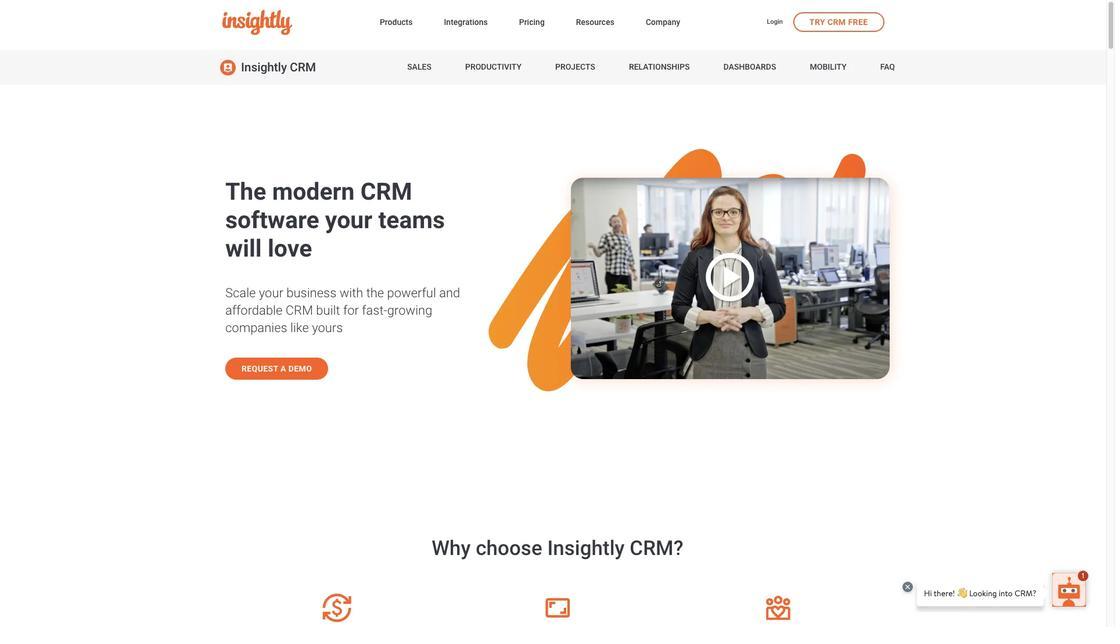 Task type: locate. For each thing, give the bounding box(es) containing it.
faq
[[881, 62, 895, 72]]

free
[[849, 17, 868, 26]]

relationships link
[[629, 50, 690, 85]]

company
[[646, 17, 681, 27]]

scale
[[225, 286, 256, 300]]

pricing link
[[519, 15, 545, 31]]

insightly logo image
[[222, 10, 292, 35]]

try crm free button
[[794, 12, 885, 32]]

try crm free link
[[794, 12, 885, 32]]

the
[[225, 178, 266, 206]]

products link
[[380, 15, 413, 31]]

mobility
[[810, 62, 847, 72]]

1 vertical spatial your
[[259, 286, 283, 300]]

diversity 4 image
[[741, 594, 816, 623]]

and
[[439, 286, 460, 300]]

projects link
[[555, 50, 595, 85]]

try
[[810, 17, 826, 26]]

teams
[[378, 206, 445, 234]]

resources link
[[576, 15, 615, 31]]

login link
[[767, 17, 783, 27]]

the
[[366, 286, 384, 300]]

1 horizontal spatial insightly
[[548, 537, 625, 561]]

crm inside scale your business with the powerful and affordable crm built for fast-growing companies like yours
[[286, 303, 313, 318]]

with
[[340, 286, 363, 300]]

request a demo
[[242, 364, 312, 374]]

crm
[[828, 17, 846, 26], [290, 60, 316, 74], [361, 178, 412, 206], [286, 303, 313, 318]]

crm inside 'button'
[[828, 17, 846, 26]]

insightly
[[241, 60, 287, 74], [548, 537, 625, 561]]

your up affordable
[[259, 286, 283, 300]]

projects
[[555, 62, 595, 72]]

for
[[343, 303, 359, 318]]

integrations
[[444, 17, 488, 27]]

try crm free
[[810, 17, 868, 26]]

your inside the modern crm software your teams will love
[[325, 206, 373, 234]]

crm right try
[[828, 17, 846, 26]]

crm hero image
[[571, 178, 890, 379]]

insightly crm link
[[220, 50, 316, 85]]

why
[[432, 537, 471, 561]]

integrations link
[[444, 15, 488, 31]]

1 horizontal spatial your
[[325, 206, 373, 234]]

mobility link
[[810, 50, 847, 85]]

your
[[325, 206, 373, 234], [259, 286, 283, 300]]

0 horizontal spatial insightly
[[241, 60, 287, 74]]

built
[[316, 303, 340, 318]]

yours
[[312, 321, 343, 335]]

your down 'modern'
[[325, 206, 373, 234]]

the modern crm software your teams will love
[[225, 178, 445, 263]]

crm up like
[[286, 303, 313, 318]]

0 horizontal spatial your
[[259, 286, 283, 300]]

0 vertical spatial your
[[325, 206, 373, 234]]

0 vertical spatial insightly
[[241, 60, 287, 74]]

crm up teams
[[361, 178, 412, 206]]



Task type: describe. For each thing, give the bounding box(es) containing it.
login
[[767, 18, 783, 25]]

crm down insightly logo link in the left top of the page
[[290, 60, 316, 74]]

relationships
[[629, 62, 690, 72]]

modern
[[272, 178, 355, 206]]

choose
[[476, 537, 543, 561]]

request
[[242, 364, 278, 374]]

aspect ratio image
[[520, 594, 596, 623]]

resources
[[576, 17, 615, 27]]

companies
[[225, 321, 287, 335]]

sales link
[[407, 50, 432, 85]]

affordable
[[225, 303, 283, 318]]

business
[[287, 286, 337, 300]]

productivity link
[[465, 50, 522, 85]]

demo
[[289, 364, 312, 374]]

a
[[281, 364, 286, 374]]

like
[[291, 321, 309, 335]]

products
[[380, 17, 413, 27]]

scale your business with the powerful and affordable crm built for fast-growing companies like yours
[[225, 286, 460, 335]]

sales
[[407, 62, 432, 72]]

love
[[268, 235, 312, 263]]

why choose insightly crm?
[[432, 537, 684, 561]]

crm?
[[630, 537, 684, 561]]

fast-
[[362, 303, 387, 318]]

insightly crm
[[241, 60, 316, 74]]

request a demo link
[[225, 358, 328, 380]]

dashboards link
[[724, 50, 776, 85]]

your inside scale your business with the powerful and affordable crm built for fast-growing companies like yours
[[259, 286, 283, 300]]

powerful
[[387, 286, 436, 300]]

1 vertical spatial insightly
[[548, 537, 625, 561]]

will
[[225, 235, 262, 263]]

software
[[225, 206, 319, 234]]

pricing
[[519, 17, 545, 27]]

company link
[[646, 15, 681, 31]]

crm inside the modern crm software your teams will love
[[361, 178, 412, 206]]

dashboards
[[724, 62, 776, 72]]

faq link
[[881, 50, 895, 85]]

productivity
[[465, 62, 522, 72]]

growing
[[387, 303, 432, 318]]

insightly logo link
[[222, 10, 361, 35]]



Task type: vqa. For each thing, say whether or not it's contained in the screenshot.
crm within the The modern CRM software your teams will love
yes



